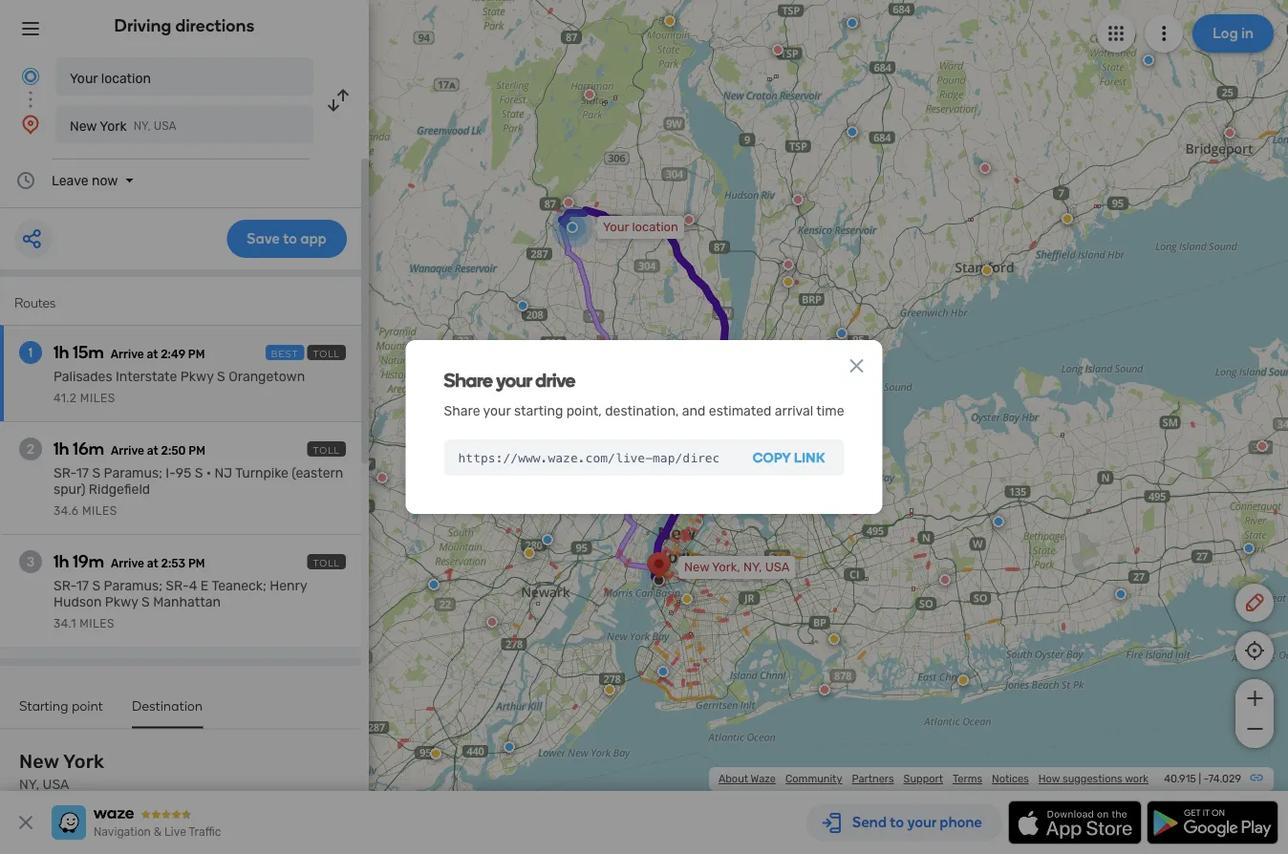 Task type: vqa. For each thing, say whether or not it's contained in the screenshot.
Rd, associated with Baldi,
no



Task type: describe. For each thing, give the bounding box(es) containing it.
zoom out image
[[1243, 718, 1267, 741]]

2 vertical spatial usa
[[43, 777, 69, 793]]

partners
[[852, 773, 895, 786]]

19m
[[73, 552, 104, 572]]

directions
[[175, 15, 255, 36]]

0 vertical spatial x image
[[846, 355, 869, 378]]

york,
[[712, 560, 741, 575]]

paramus; for 16m
[[104, 466, 162, 481]]

palisades interstate pkwy s orangetown 41.2 miles
[[54, 369, 305, 405]]

leave now
[[52, 173, 118, 188]]

point,
[[567, 403, 602, 419]]

34.1
[[54, 618, 76, 631]]

pkwy inside sr-17 s paramus; sr-4 e teaneck; henry hudson pkwy s manhattan 34.1 miles
[[105, 595, 138, 611]]

pm for 16m
[[189, 445, 205, 458]]

support
[[904, 773, 944, 786]]

pm for 19m
[[188, 557, 205, 571]]

4
[[189, 578, 197, 594]]

|
[[1200, 773, 1202, 786]]

pencil image
[[1244, 592, 1267, 615]]

1 toll from the top
[[313, 348, 340, 360]]

how suggestions work link
[[1039, 773, 1149, 786]]

terms
[[953, 773, 983, 786]]

s left "manhattan" on the left bottom
[[142, 595, 150, 611]]

sr-17 s paramus; i-95 s • nj turnpike (eastern spur) ridgefield 34.6 miles
[[54, 466, 344, 518]]

starting point
[[19, 698, 103, 714]]

sr-17 s paramus; sr-4 e teaneck; henry hudson pkwy s manhattan 34.1 miles
[[54, 578, 307, 631]]

point
[[72, 698, 103, 714]]

notices
[[993, 773, 1030, 786]]

your location
[[70, 70, 151, 86]]

about
[[719, 773, 749, 786]]

miles for 1h 16m
[[82, 505, 117, 518]]

0 vertical spatial ny,
[[134, 120, 151, 133]]

waze
[[751, 773, 776, 786]]

turnpike
[[235, 466, 289, 481]]

sr- for 19m
[[54, 578, 76, 594]]

1h 19m arrive at 2:53 pm
[[54, 552, 205, 572]]

leave
[[52, 173, 88, 188]]

traffic
[[189, 826, 221, 840]]

share for share your drive
[[444, 369, 493, 392]]

live
[[165, 826, 186, 840]]

2:53
[[161, 557, 186, 571]]

2
[[27, 441, 34, 458]]

partners link
[[852, 773, 895, 786]]

at for 15m
[[147, 348, 158, 361]]

1h for 1h 15m
[[54, 342, 69, 363]]

(eastern
[[292, 466, 344, 481]]

location image
[[19, 113, 42, 136]]

zoom in image
[[1243, 687, 1267, 710]]

at for 19m
[[147, 557, 158, 571]]

40.915 | -74.029
[[1165, 773, 1242, 786]]

about waze link
[[719, 773, 776, 786]]

location for your location
[[101, 70, 151, 86]]

s left •
[[195, 466, 203, 481]]

destination button
[[132, 698, 203, 729]]

destination
[[132, 698, 203, 714]]

your location button
[[55, 57, 314, 96]]

2 vertical spatial ny,
[[19, 777, 39, 793]]

0 horizontal spatial x image
[[14, 812, 37, 835]]

work
[[1126, 773, 1149, 786]]

1h 15m arrive at 2:49 pm
[[54, 342, 205, 363]]

0 vertical spatial new york ny, usa
[[70, 118, 177, 134]]

starting
[[19, 698, 68, 714]]

copy
[[753, 450, 791, 466]]

community
[[786, 773, 843, 786]]

orangetown
[[229, 369, 305, 385]]

location for your location new york, ny, usa
[[632, 220, 679, 235]]

16m
[[73, 439, 104, 459]]

1h 16m arrive at 2:50 pm
[[54, 439, 205, 459]]

interstate
[[116, 369, 177, 385]]

driving
[[114, 15, 172, 36]]

usa inside your location new york, ny, usa
[[766, 560, 790, 575]]

1 horizontal spatial usa
[[154, 120, 177, 133]]

york inside new york ny, usa
[[63, 751, 104, 774]]

arrival
[[775, 403, 814, 419]]

your location new york, ny, usa
[[603, 220, 790, 575]]

•
[[206, 466, 211, 481]]

current location image
[[19, 65, 42, 88]]

and
[[683, 403, 706, 419]]

40.915
[[1165, 773, 1197, 786]]

pm for 15m
[[188, 348, 205, 361]]

clock image
[[14, 169, 37, 192]]

henry
[[270, 578, 307, 594]]

41.2
[[54, 392, 77, 405]]

driving directions
[[114, 15, 255, 36]]



Task type: locate. For each thing, give the bounding box(es) containing it.
at left "2:49"
[[147, 348, 158, 361]]

1 paramus; from the top
[[104, 466, 162, 481]]

palisades
[[54, 369, 112, 385]]

2 toll from the top
[[313, 445, 340, 456]]

drive
[[536, 369, 576, 392]]

0 vertical spatial location
[[101, 70, 151, 86]]

arrive for 1h 15m
[[111, 348, 144, 361]]

2:50
[[161, 445, 186, 458]]

s up hudson
[[92, 578, 101, 594]]

your
[[496, 369, 532, 392], [483, 403, 511, 419]]

location
[[101, 70, 151, 86], [632, 220, 679, 235]]

2 vertical spatial pm
[[188, 557, 205, 571]]

17 for 19m
[[76, 578, 89, 594]]

3 toll from the top
[[313, 557, 340, 569]]

toll right best
[[313, 348, 340, 360]]

1 vertical spatial usa
[[766, 560, 790, 575]]

usa down the "your location" button
[[154, 120, 177, 133]]

usa down starting point 'button'
[[43, 777, 69, 793]]

your
[[70, 70, 98, 86], [603, 220, 629, 235]]

navigation & live traffic
[[94, 826, 221, 840]]

miles down palisades
[[80, 392, 115, 405]]

miles inside sr-17 s paramus; sr-4 e teaneck; henry hudson pkwy s manhattan 34.1 miles
[[80, 618, 115, 631]]

your for your location
[[70, 70, 98, 86]]

&
[[154, 826, 162, 840]]

notices link
[[993, 773, 1030, 786]]

miles down the ridgefield
[[82, 505, 117, 518]]

new down starting point 'button'
[[19, 751, 59, 774]]

2 vertical spatial arrive
[[111, 557, 144, 571]]

miles for 1h 19m
[[80, 618, 115, 631]]

0 vertical spatial 17
[[76, 466, 89, 481]]

paramus; inside the sr-17 s paramus; i-95 s • nj turnpike (eastern spur) ridgefield 34.6 miles
[[104, 466, 162, 481]]

miles inside the palisades interstate pkwy s orangetown 41.2 miles
[[80, 392, 115, 405]]

1 horizontal spatial pkwy
[[181, 369, 214, 385]]

0 vertical spatial at
[[147, 348, 158, 361]]

at inside 1h 19m arrive at 2:53 pm
[[147, 557, 158, 571]]

1 horizontal spatial new
[[70, 118, 97, 134]]

miles inside the sr-17 s paramus; i-95 s • nj turnpike (eastern spur) ridgefield 34.6 miles
[[82, 505, 117, 518]]

community link
[[786, 773, 843, 786]]

pm right 2:50 at the bottom of the page
[[189, 445, 205, 458]]

suggestions
[[1063, 773, 1123, 786]]

1 vertical spatial arrive
[[111, 445, 144, 458]]

e
[[201, 578, 209, 594]]

sr-
[[54, 466, 76, 481], [54, 578, 76, 594], [166, 578, 189, 594]]

teaneck;
[[212, 578, 267, 594]]

share left drive
[[444, 369, 493, 392]]

1 vertical spatial 1h
[[54, 439, 69, 459]]

paramus; down 1h 19m arrive at 2:53 pm on the left bottom of the page
[[104, 578, 162, 594]]

pkwy
[[181, 369, 214, 385], [105, 595, 138, 611]]

2 horizontal spatial usa
[[766, 560, 790, 575]]

ny,
[[134, 120, 151, 133], [744, 560, 763, 575], [19, 777, 39, 793]]

x image
[[846, 355, 869, 378], [14, 812, 37, 835]]

1h left 19m
[[54, 552, 69, 572]]

ny, inside your location new york, ny, usa
[[744, 560, 763, 575]]

1 vertical spatial share
[[444, 403, 480, 419]]

17 up hudson
[[76, 578, 89, 594]]

3 arrive from the top
[[111, 557, 144, 571]]

arrive for 1h 19m
[[111, 557, 144, 571]]

toll for 16m
[[313, 445, 340, 456]]

1 vertical spatial location
[[632, 220, 679, 235]]

at left 2:50 at the bottom of the page
[[147, 445, 158, 458]]

1 vertical spatial your
[[483, 403, 511, 419]]

arrive inside 1h 15m arrive at 2:49 pm
[[111, 348, 144, 361]]

0 vertical spatial arrive
[[111, 348, 144, 361]]

at for 16m
[[147, 445, 158, 458]]

1h for 1h 19m
[[54, 552, 69, 572]]

pkwy down 1h 19m arrive at 2:53 pm on the left bottom of the page
[[105, 595, 138, 611]]

0 vertical spatial new
[[70, 118, 97, 134]]

your down share your drive
[[483, 403, 511, 419]]

ny, right york,
[[744, 560, 763, 575]]

best
[[271, 348, 299, 360]]

1 horizontal spatial your
[[603, 220, 629, 235]]

location inside your location new york, ny, usa
[[632, 220, 679, 235]]

pm inside 1h 19m arrive at 2:53 pm
[[188, 557, 205, 571]]

your inside your location new york, ny, usa
[[603, 220, 629, 235]]

1 vertical spatial ny,
[[744, 560, 763, 575]]

-
[[1205, 773, 1209, 786]]

new inside your location new york, ny, usa
[[685, 560, 710, 575]]

0 vertical spatial share
[[444, 369, 493, 392]]

1 vertical spatial new
[[685, 560, 710, 575]]

1 vertical spatial at
[[147, 445, 158, 458]]

0 horizontal spatial location
[[101, 70, 151, 86]]

copy link
[[753, 450, 826, 466]]

2 17 from the top
[[76, 578, 89, 594]]

95
[[176, 466, 192, 481]]

share your starting point, destination, and estimated arrival time
[[444, 403, 845, 419]]

your for your location new york, ny, usa
[[603, 220, 629, 235]]

pm right "2:49"
[[188, 348, 205, 361]]

usa right york,
[[766, 560, 790, 575]]

estimated
[[709, 403, 772, 419]]

at inside the 1h 16m arrive at 2:50 pm
[[147, 445, 158, 458]]

your inside button
[[70, 70, 98, 86]]

sr- up spur)
[[54, 466, 76, 481]]

3
[[27, 554, 35, 570]]

74.029
[[1209, 773, 1242, 786]]

0 horizontal spatial usa
[[43, 777, 69, 793]]

pm inside 1h 15m arrive at 2:49 pm
[[188, 348, 205, 361]]

pm
[[188, 348, 205, 361], [189, 445, 205, 458], [188, 557, 205, 571]]

17 up spur)
[[76, 466, 89, 481]]

navigation
[[94, 826, 151, 840]]

arrive right 19m
[[111, 557, 144, 571]]

2 vertical spatial 1h
[[54, 552, 69, 572]]

0 vertical spatial miles
[[80, 392, 115, 405]]

starting
[[514, 403, 563, 419]]

at left 2:53
[[147, 557, 158, 571]]

1 at from the top
[[147, 348, 158, 361]]

copy link button
[[734, 440, 845, 476]]

0 horizontal spatial your
[[70, 70, 98, 86]]

1h for 1h 16m
[[54, 439, 69, 459]]

3 1h from the top
[[54, 552, 69, 572]]

sr- for 16m
[[54, 466, 76, 481]]

toll down (eastern
[[313, 557, 340, 569]]

toll up (eastern
[[313, 445, 340, 456]]

1 share from the top
[[444, 369, 493, 392]]

1 vertical spatial x image
[[14, 812, 37, 835]]

1 horizontal spatial x image
[[846, 355, 869, 378]]

arrive for 1h 16m
[[111, 445, 144, 458]]

about waze community partners support terms notices how suggestions work
[[719, 773, 1149, 786]]

s
[[217, 369, 225, 385], [92, 466, 101, 481], [195, 466, 203, 481], [92, 578, 101, 594], [142, 595, 150, 611]]

destination,
[[605, 403, 679, 419]]

2:49
[[161, 348, 186, 361]]

new right 'location' icon
[[70, 118, 97, 134]]

17 inside sr-17 s paramus; sr-4 e teaneck; henry hudson pkwy s manhattan 34.1 miles
[[76, 578, 89, 594]]

2 horizontal spatial new
[[685, 560, 710, 575]]

s inside the palisades interstate pkwy s orangetown 41.2 miles
[[217, 369, 225, 385]]

0 vertical spatial pkwy
[[181, 369, 214, 385]]

1 horizontal spatial location
[[632, 220, 679, 235]]

sr- up "manhattan" on the left bottom
[[166, 578, 189, 594]]

0 vertical spatial usa
[[154, 120, 177, 133]]

arrive inside 1h 19m arrive at 2:53 pm
[[111, 557, 144, 571]]

at inside 1h 15m arrive at 2:49 pm
[[147, 348, 158, 361]]

0 vertical spatial toll
[[313, 348, 340, 360]]

ridgefield
[[89, 482, 150, 498]]

0 vertical spatial your
[[496, 369, 532, 392]]

pm up 4
[[188, 557, 205, 571]]

sr- up hudson
[[54, 578, 76, 594]]

pkwy inside the palisades interstate pkwy s orangetown 41.2 miles
[[181, 369, 214, 385]]

1h left 15m
[[54, 342, 69, 363]]

1 vertical spatial your
[[603, 220, 629, 235]]

2 arrive from the top
[[111, 445, 144, 458]]

1 vertical spatial new york ny, usa
[[19, 751, 104, 793]]

spur)
[[54, 482, 85, 498]]

arrive
[[111, 348, 144, 361], [111, 445, 144, 458], [111, 557, 144, 571]]

new inside new york ny, usa
[[19, 751, 59, 774]]

share for share your starting point, destination, and estimated arrival time
[[444, 403, 480, 419]]

2 at from the top
[[147, 445, 158, 458]]

1 vertical spatial paramus;
[[104, 578, 162, 594]]

arrive inside the 1h 16m arrive at 2:50 pm
[[111, 445, 144, 458]]

miles down hudson
[[80, 618, 115, 631]]

your for drive
[[496, 369, 532, 392]]

nj
[[215, 466, 233, 481]]

1 vertical spatial toll
[[313, 445, 340, 456]]

3 at from the top
[[147, 557, 158, 571]]

york down your location
[[100, 118, 127, 134]]

1h left "16m"
[[54, 439, 69, 459]]

1 horizontal spatial ny,
[[134, 120, 151, 133]]

s down "16m"
[[92, 466, 101, 481]]

york
[[100, 118, 127, 134], [63, 751, 104, 774]]

2 vertical spatial miles
[[80, 618, 115, 631]]

ny, down your location
[[134, 120, 151, 133]]

1h
[[54, 342, 69, 363], [54, 439, 69, 459], [54, 552, 69, 572]]

0 vertical spatial york
[[100, 118, 127, 134]]

17 inside the sr-17 s paramus; i-95 s • nj turnpike (eastern spur) ridgefield 34.6 miles
[[76, 466, 89, 481]]

usa
[[154, 120, 177, 133], [766, 560, 790, 575], [43, 777, 69, 793]]

2 paramus; from the top
[[104, 578, 162, 594]]

2 horizontal spatial ny,
[[744, 560, 763, 575]]

1 vertical spatial york
[[63, 751, 104, 774]]

i-
[[166, 466, 176, 481]]

arrive up interstate
[[111, 348, 144, 361]]

your up starting
[[496, 369, 532, 392]]

2 vertical spatial new
[[19, 751, 59, 774]]

time
[[817, 403, 845, 419]]

location inside button
[[101, 70, 151, 86]]

0 vertical spatial 1h
[[54, 342, 69, 363]]

paramus; for 19m
[[104, 578, 162, 594]]

manhattan
[[153, 595, 221, 611]]

1 vertical spatial pm
[[189, 445, 205, 458]]

pkwy down "2:49"
[[181, 369, 214, 385]]

1 vertical spatial pkwy
[[105, 595, 138, 611]]

1 arrive from the top
[[111, 348, 144, 361]]

17 for 16m
[[76, 466, 89, 481]]

s left orangetown
[[217, 369, 225, 385]]

ny, down starting point 'button'
[[19, 777, 39, 793]]

support link
[[904, 773, 944, 786]]

0 vertical spatial paramus;
[[104, 466, 162, 481]]

paramus;
[[104, 466, 162, 481], [104, 578, 162, 594]]

new york ny, usa down starting point 'button'
[[19, 751, 104, 793]]

how
[[1039, 773, 1061, 786]]

paramus; up the ridgefield
[[104, 466, 162, 481]]

your for starting
[[483, 403, 511, 419]]

17
[[76, 466, 89, 481], [76, 578, 89, 594]]

1 1h from the top
[[54, 342, 69, 363]]

0 vertical spatial your
[[70, 70, 98, 86]]

arrive right "16m"
[[111, 445, 144, 458]]

new york ny, usa
[[70, 118, 177, 134], [19, 751, 104, 793]]

0 vertical spatial pm
[[188, 348, 205, 361]]

15m
[[73, 342, 104, 363]]

2 1h from the top
[[54, 439, 69, 459]]

1 vertical spatial miles
[[82, 505, 117, 518]]

None field
[[444, 440, 734, 476]]

sr- inside the sr-17 s paramus; i-95 s • nj turnpike (eastern spur) ridgefield 34.6 miles
[[54, 466, 76, 481]]

toll
[[313, 348, 340, 360], [313, 445, 340, 456], [313, 557, 340, 569]]

share your drive
[[444, 369, 576, 392]]

0 horizontal spatial pkwy
[[105, 595, 138, 611]]

2 vertical spatial at
[[147, 557, 158, 571]]

pm inside the 1h 16m arrive at 2:50 pm
[[189, 445, 205, 458]]

1 17 from the top
[[76, 466, 89, 481]]

new left york,
[[685, 560, 710, 575]]

share down share your drive
[[444, 403, 480, 419]]

link
[[795, 450, 826, 466]]

34.6
[[54, 505, 79, 518]]

0 horizontal spatial ny,
[[19, 777, 39, 793]]

starting point button
[[19, 698, 103, 727]]

new york ny, usa down your location
[[70, 118, 177, 134]]

now
[[92, 173, 118, 188]]

paramus; inside sr-17 s paramus; sr-4 e teaneck; henry hudson pkwy s manhattan 34.1 miles
[[104, 578, 162, 594]]

hudson
[[54, 595, 102, 611]]

2 vertical spatial toll
[[313, 557, 340, 569]]

terms link
[[953, 773, 983, 786]]

link image
[[1250, 771, 1265, 786]]

york down starting point 'button'
[[63, 751, 104, 774]]

1
[[28, 345, 33, 361]]

routes
[[14, 295, 56, 311]]

2 share from the top
[[444, 403, 480, 419]]

0 horizontal spatial new
[[19, 751, 59, 774]]

toll for 19m
[[313, 557, 340, 569]]

1 vertical spatial 17
[[76, 578, 89, 594]]



